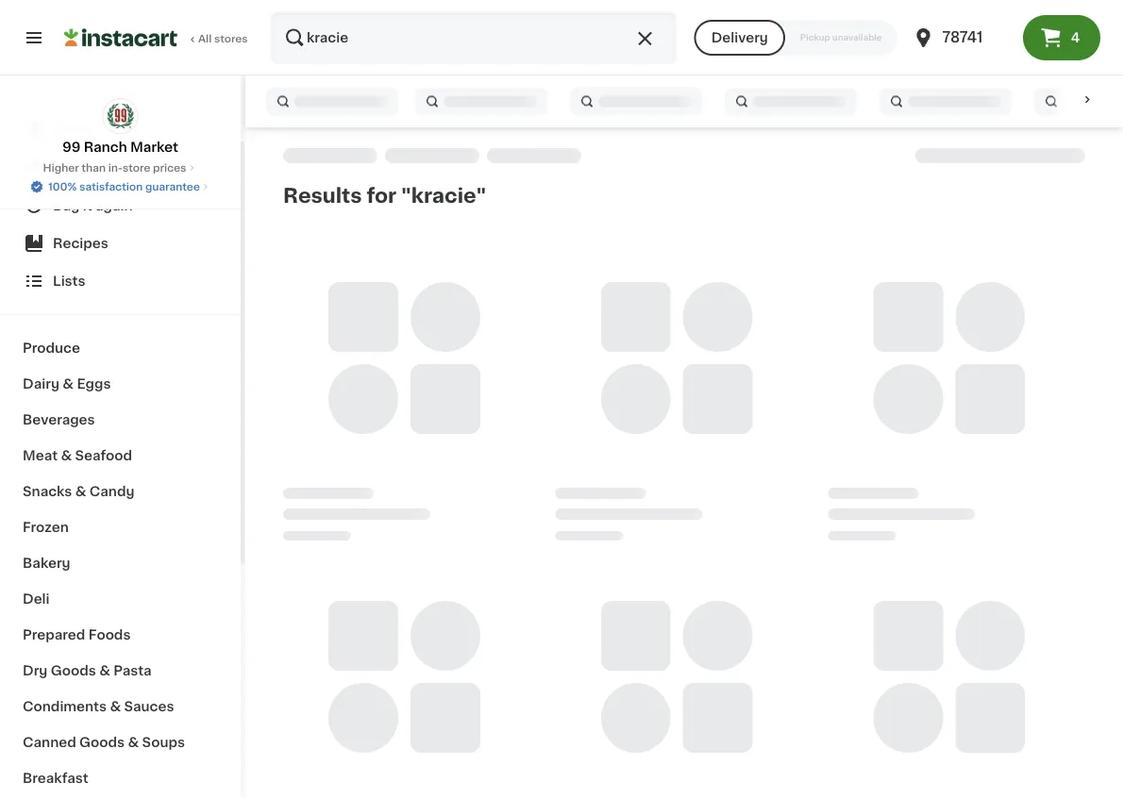 Task type: vqa. For each thing, say whether or not it's contained in the screenshot.
Soups
yes



Task type: describe. For each thing, give the bounding box(es) containing it.
99 ranch market link
[[62, 98, 178, 157]]

& for dairy
[[63, 378, 74, 391]]

meat
[[23, 450, 58, 463]]

dry goods & pasta
[[23, 665, 152, 678]]

buy it again link
[[11, 187, 230, 225]]

all
[[198, 34, 212, 44]]

breakfast link
[[11, 761, 230, 797]]

seafood
[[75, 450, 132, 463]]

snacks & candy
[[23, 485, 135, 499]]

foods
[[89, 629, 131, 642]]

prices
[[153, 163, 186, 173]]

78741 button
[[913, 11, 1026, 64]]

deals link
[[11, 149, 230, 187]]

deals
[[53, 162, 92, 175]]

99
[[62, 141, 81, 154]]

condiments
[[23, 701, 107, 714]]

dairy
[[23, 378, 59, 391]]

guarantee
[[145, 182, 200, 192]]

service type group
[[695, 20, 898, 56]]

in-
[[108, 163, 123, 173]]

dairy & eggs link
[[11, 366, 230, 402]]

canned goods & soups link
[[11, 725, 230, 761]]

100% satisfaction guarantee
[[48, 182, 200, 192]]

snacks & candy link
[[11, 474, 230, 510]]

Search field
[[272, 13, 676, 62]]

buy
[[53, 199, 80, 213]]

prepared foods link
[[11, 618, 230, 654]]

pasta
[[114, 665, 152, 678]]

than
[[82, 163, 106, 173]]

produce
[[23, 342, 80, 355]]

stores
[[214, 34, 248, 44]]

satisfaction
[[79, 182, 143, 192]]

eggs
[[77, 378, 111, 391]]

ranch
[[84, 141, 127, 154]]

all stores
[[198, 34, 248, 44]]

condiments & sauces
[[23, 701, 174, 714]]

shop
[[53, 124, 88, 137]]

market
[[130, 141, 178, 154]]

results
[[283, 186, 362, 205]]

& for meat
[[61, 450, 72, 463]]

canned
[[23, 737, 76, 750]]

lists link
[[11, 263, 230, 300]]

shop link
[[11, 111, 230, 149]]

candy
[[90, 485, 135, 499]]

recipes
[[53, 237, 108, 250]]

recipes link
[[11, 225, 230, 263]]

delivery button
[[695, 20, 786, 56]]

again
[[95, 199, 133, 213]]

& inside canned goods & soups link
[[128, 737, 139, 750]]

higher than in-store prices link
[[43, 161, 198, 176]]

condiments & sauces link
[[11, 689, 230, 725]]

canned goods & soups
[[23, 737, 185, 750]]

results for "kracie"
[[283, 186, 487, 205]]

prepared
[[23, 629, 85, 642]]



Task type: locate. For each thing, give the bounding box(es) containing it.
store
[[123, 163, 151, 173]]

soups
[[142, 737, 185, 750]]

beverages
[[23, 414, 95, 427]]

all stores link
[[64, 11, 249, 64]]

dry goods & pasta link
[[11, 654, 230, 689]]

& left the pasta
[[99, 665, 110, 678]]

goods for canned
[[79, 737, 125, 750]]

99 ranch market
[[62, 141, 178, 154]]

snacks
[[23, 485, 72, 499]]

higher
[[43, 163, 79, 173]]

breakfast
[[23, 773, 89, 786]]

4 button
[[1024, 15, 1101, 60]]

goods for dry
[[51, 665, 96, 678]]

deli
[[23, 593, 50, 606]]

meat & seafood
[[23, 450, 132, 463]]

prepared foods
[[23, 629, 131, 642]]

& left soups at left bottom
[[128, 737, 139, 750]]

None search field
[[270, 11, 678, 64]]

0 vertical spatial goods
[[51, 665, 96, 678]]

delivery
[[712, 31, 769, 44]]

dry
[[23, 665, 48, 678]]

& inside meat & seafood link
[[61, 450, 72, 463]]

bakery
[[23, 557, 70, 570]]

99 ranch market logo image
[[102, 98, 138, 134]]

& inside condiments & sauces link
[[110, 701, 121, 714]]

goods
[[51, 665, 96, 678], [79, 737, 125, 750]]

&
[[63, 378, 74, 391], [61, 450, 72, 463], [75, 485, 86, 499], [99, 665, 110, 678], [110, 701, 121, 714], [128, 737, 139, 750]]

instacart logo image
[[64, 26, 178, 49]]

goods down condiments & sauces
[[79, 737, 125, 750]]

bakery link
[[11, 546, 230, 582]]

1 vertical spatial goods
[[79, 737, 125, 750]]

& inside dry goods & pasta link
[[99, 665, 110, 678]]

sauces
[[124, 701, 174, 714]]

78741
[[943, 31, 984, 44]]

& left eggs
[[63, 378, 74, 391]]

& right "meat"
[[61, 450, 72, 463]]

& inside snacks & candy link
[[75, 485, 86, 499]]

lists
[[53, 275, 85, 288]]

higher than in-store prices
[[43, 163, 186, 173]]

buy it again
[[53, 199, 133, 213]]

& left candy
[[75, 485, 86, 499]]

& for condiments
[[110, 701, 121, 714]]

100% satisfaction guarantee button
[[29, 176, 211, 195]]

& for snacks
[[75, 485, 86, 499]]

"kracie"
[[401, 186, 487, 205]]

beverages link
[[11, 402, 230, 438]]

4
[[1072, 31, 1081, 44]]

& inside dairy & eggs link
[[63, 378, 74, 391]]

it
[[83, 199, 92, 213]]

produce link
[[11, 331, 230, 366]]

meat & seafood link
[[11, 438, 230, 474]]

& left "sauces"
[[110, 701, 121, 714]]

frozen link
[[11, 510, 230, 546]]

for
[[367, 186, 397, 205]]

frozen
[[23, 521, 69, 535]]

deli link
[[11, 582, 230, 618]]

dairy & eggs
[[23, 378, 111, 391]]

100%
[[48, 182, 77, 192]]

goods down the prepared foods
[[51, 665, 96, 678]]



